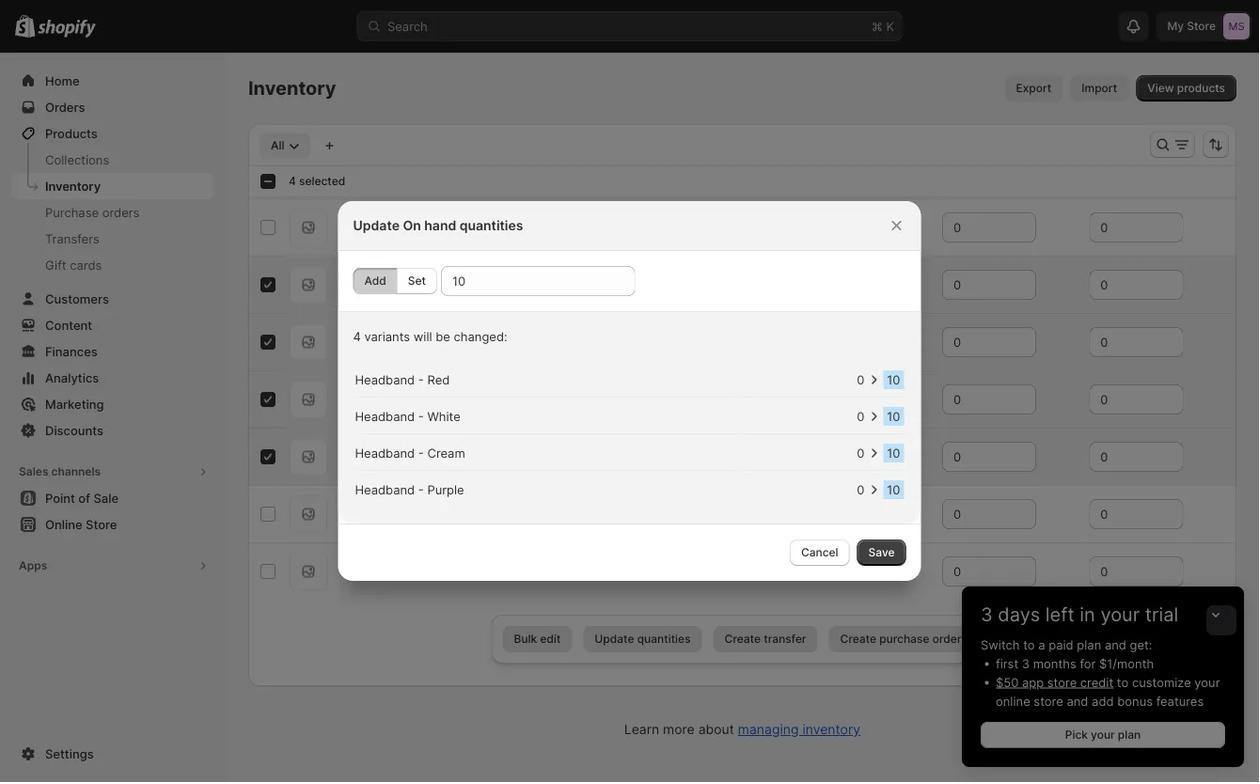 Task type: locate. For each thing, give the bounding box(es) containing it.
headband for headband cream
[[346, 383, 407, 397]]

export
[[1017, 81, 1052, 95]]

1 horizontal spatial inventory
[[248, 77, 336, 100]]

headband for headband - white
[[355, 409, 415, 424]]

white inside headband white
[[352, 345, 383, 359]]

6 headband link from the top
[[346, 496, 407, 514]]

headband up white link
[[346, 325, 407, 340]]

store
[[1048, 676, 1078, 690], [1034, 694, 1064, 709]]

1 vertical spatial cream
[[428, 446, 466, 461]]

headband link up white link
[[346, 323, 407, 342]]

purple down headband - cream at the bottom
[[428, 483, 465, 497]]

learn
[[625, 722, 660, 738]]

1 vertical spatial inventory
[[45, 179, 101, 193]]

0 vertical spatial 3
[[981, 604, 993, 627]]

1 horizontal spatial red
[[428, 373, 450, 387]]

0 horizontal spatial inventory
[[45, 179, 101, 193]]

- up headband - white
[[419, 373, 424, 387]]

0 horizontal spatial red
[[352, 288, 373, 301]]

None number field
[[441, 266, 607, 296]]

headband up cream link
[[346, 383, 407, 397]]

3 left days
[[981, 604, 993, 627]]

0 vertical spatial your
[[1101, 604, 1141, 627]]

purchase
[[45, 205, 99, 220]]

0 horizontal spatial and
[[1067, 694, 1089, 709]]

0 vertical spatial purple
[[352, 460, 386, 474]]

and for store
[[1067, 694, 1089, 709]]

to inside to customize your online store and add bonus features
[[1118, 676, 1129, 690]]

3 headband link from the top
[[346, 323, 407, 342]]

1 - from the top
[[419, 373, 424, 387]]

red up 4
[[352, 288, 373, 301]]

your inside dropdown button
[[1101, 604, 1141, 627]]

collections link
[[11, 147, 215, 173]]

export button
[[1005, 75, 1064, 102]]

10 for headband - white
[[888, 409, 901, 424]]

3 days left in your trial
[[981, 604, 1179, 627]]

headband link up black
[[346, 209, 407, 227]]

1 headband link from the top
[[346, 209, 407, 227]]

$50 app store credit
[[996, 676, 1114, 690]]

view products link
[[1137, 75, 1237, 102]]

white up headband - cream at the bottom
[[428, 409, 461, 424]]

2 10 from the top
[[888, 409, 901, 424]]

10 for headband - purple
[[888, 483, 901, 497]]

home link
[[11, 68, 215, 94]]

your right pick
[[1092, 729, 1116, 742]]

1 horizontal spatial cream
[[428, 446, 466, 461]]

headband black
[[346, 211, 407, 244]]

headband for headband black
[[346, 211, 407, 225]]

headband link for headband red
[[346, 266, 407, 285]]

purple up headband - purple
[[352, 460, 386, 474]]

2 vertical spatial your
[[1092, 729, 1116, 742]]

10 for headband - cream
[[888, 446, 901, 461]]

headband cream
[[346, 383, 407, 416]]

1 horizontal spatial to
[[1118, 676, 1129, 690]]

0 vertical spatial red
[[352, 288, 373, 301]]

4 10 from the top
[[888, 483, 901, 497]]

cream
[[352, 402, 387, 416], [428, 446, 466, 461]]

and up $1/month
[[1105, 638, 1127, 653]]

view products
[[1148, 81, 1226, 95]]

1 horizontal spatial and
[[1105, 638, 1127, 653]]

-
[[419, 373, 424, 387], [419, 409, 424, 424], [419, 446, 424, 461], [419, 483, 424, 497]]

1 vertical spatial plan
[[1119, 729, 1142, 742]]

plan down bonus
[[1119, 729, 1142, 742]]

headband - cream
[[355, 446, 466, 461]]

your right in
[[1101, 604, 1141, 627]]

on
[[403, 218, 421, 234]]

add button
[[353, 268, 398, 295]]

1 horizontal spatial 3
[[1023, 657, 1030, 671]]

headband down white link
[[355, 373, 415, 387]]

cream down headband - red
[[352, 402, 387, 416]]

none number field inside 'update on hand quantities' dialog
[[441, 266, 607, 296]]

cream up headband - purple
[[428, 446, 466, 461]]

purple inside 'update on hand quantities' dialog
[[428, 483, 465, 497]]

headband link for headband purple
[[346, 438, 407, 457]]

0 horizontal spatial to
[[1024, 638, 1036, 653]]

headband down headband - white
[[355, 446, 415, 461]]

1 vertical spatial purple
[[428, 483, 465, 497]]

black link
[[346, 228, 386, 247]]

settings link
[[11, 741, 215, 768]]

1 0 from the top
[[857, 373, 865, 387]]

online
[[996, 694, 1031, 709]]

app
[[1023, 676, 1045, 690]]

1 horizontal spatial plan
[[1119, 729, 1142, 742]]

- down headband - cream at the bottom
[[419, 483, 424, 497]]

headband link for headband white
[[346, 323, 407, 342]]

headband up purple link
[[346, 440, 407, 455]]

store down $50 app store credit
[[1034, 694, 1064, 709]]

add
[[365, 274, 387, 288]]

$50
[[996, 676, 1019, 690]]

and inside to customize your online store and add bonus features
[[1067, 694, 1089, 709]]

1 vertical spatial store
[[1034, 694, 1064, 709]]

and
[[1105, 638, 1127, 653], [1067, 694, 1089, 709]]

to customize your online store and add bonus features
[[996, 676, 1221, 709]]

paid
[[1049, 638, 1074, 653]]

credit
[[1081, 676, 1114, 690]]

about
[[699, 722, 735, 738]]

headband blue
[[346, 498, 407, 531]]

and left the add
[[1067, 694, 1089, 709]]

10 for headband - red
[[888, 373, 901, 387]]

headband link up red link
[[346, 266, 407, 285]]

apps button
[[11, 553, 215, 580]]

0 for headband - purple
[[857, 483, 865, 497]]

3 - from the top
[[419, 446, 424, 461]]

headband link
[[346, 209, 407, 227], [346, 266, 407, 285], [346, 323, 407, 342], [346, 381, 407, 400], [346, 438, 407, 457], [346, 496, 407, 514]]

white
[[352, 345, 383, 359], [428, 409, 461, 424]]

0 vertical spatial and
[[1105, 638, 1127, 653]]

blue link
[[346, 515, 381, 534]]

1 vertical spatial your
[[1195, 676, 1221, 690]]

headband for headband - red
[[355, 373, 415, 387]]

pick your plan link
[[981, 723, 1226, 749]]

- for cream
[[419, 446, 424, 461]]

inventory link
[[11, 173, 215, 199]]

headband white
[[346, 325, 407, 359]]

headband purple
[[346, 440, 407, 474]]

to
[[1024, 638, 1036, 653], [1118, 676, 1129, 690]]

1 horizontal spatial purple
[[428, 483, 465, 497]]

4 0 from the top
[[857, 483, 865, 497]]

0 horizontal spatial white
[[352, 345, 383, 359]]

trial
[[1146, 604, 1179, 627]]

your
[[1101, 604, 1141, 627], [1195, 676, 1221, 690], [1092, 729, 1116, 742]]

0 horizontal spatial cream
[[352, 402, 387, 416]]

home
[[45, 73, 80, 88]]

headband up headband blue
[[355, 483, 415, 497]]

to left a
[[1024, 638, 1036, 653]]

hand
[[425, 218, 457, 234]]

1 vertical spatial white
[[428, 409, 461, 424]]

to down $1/month
[[1118, 676, 1129, 690]]

gift cards link
[[11, 252, 215, 279]]

- for white
[[419, 409, 424, 424]]

headband link up cream link
[[346, 381, 407, 400]]

4 - from the top
[[419, 483, 424, 497]]

headband up red link
[[346, 268, 407, 283]]

0 vertical spatial plan
[[1078, 638, 1102, 653]]

1 vertical spatial to
[[1118, 676, 1129, 690]]

view
[[1148, 81, 1175, 95]]

0 horizontal spatial 3
[[981, 604, 993, 627]]

2 headband link from the top
[[346, 266, 407, 285]]

$50 app store credit link
[[996, 676, 1114, 690]]

red
[[352, 288, 373, 301], [428, 373, 450, 387]]

cancel
[[802, 546, 839, 560]]

0
[[857, 373, 865, 387], [857, 409, 865, 424], [857, 446, 865, 461], [857, 483, 865, 497]]

3 10 from the top
[[888, 446, 901, 461]]

2 0 from the top
[[857, 409, 865, 424]]

1 horizontal spatial white
[[428, 409, 461, 424]]

purchase orders
[[45, 205, 140, 220]]

- up headband - cream at the bottom
[[419, 409, 424, 424]]

5 headband link from the top
[[346, 438, 407, 457]]

1 vertical spatial and
[[1067, 694, 1089, 709]]

white link
[[346, 343, 388, 362]]

3 right first
[[1023, 657, 1030, 671]]

headband up the blue
[[346, 498, 407, 512]]

collections
[[45, 152, 109, 167]]

0 horizontal spatial plan
[[1078, 638, 1102, 653]]

be
[[436, 329, 451, 344]]

1 vertical spatial 3
[[1023, 657, 1030, 671]]

headband up black
[[346, 211, 407, 225]]

10
[[888, 373, 901, 387], [888, 409, 901, 424], [888, 446, 901, 461], [888, 483, 901, 497]]

in
[[1081, 604, 1096, 627]]

2 - from the top
[[419, 409, 424, 424]]

0 horizontal spatial purple
[[352, 460, 386, 474]]

purple
[[352, 460, 386, 474], [428, 483, 465, 497]]

⌘
[[872, 19, 883, 33]]

4 headband link from the top
[[346, 381, 407, 400]]

headband link for headband blue
[[346, 496, 407, 514]]

1 vertical spatial red
[[428, 373, 450, 387]]

changed:
[[454, 329, 508, 344]]

products
[[1178, 81, 1226, 95]]

1 10 from the top
[[888, 373, 901, 387]]

set button
[[397, 268, 438, 295]]

red down be
[[428, 373, 450, 387]]

- up headband - purple
[[419, 446, 424, 461]]

sales channels button
[[11, 459, 215, 486]]

headband link up the blue
[[346, 496, 407, 514]]

headband
[[346, 211, 407, 225], [346, 268, 407, 283], [346, 325, 407, 340], [355, 373, 415, 387], [346, 383, 407, 397], [355, 409, 415, 424], [346, 440, 407, 455], [355, 446, 415, 461], [355, 483, 415, 497], [346, 498, 407, 512]]

settings
[[45, 747, 94, 762]]

3 0 from the top
[[857, 446, 865, 461]]

search
[[388, 19, 428, 33]]

store down months
[[1048, 676, 1078, 690]]

headband link up purple link
[[346, 438, 407, 457]]

3
[[981, 604, 993, 627], [1023, 657, 1030, 671]]

white down 4
[[352, 345, 383, 359]]

get:
[[1131, 638, 1153, 653]]

0 vertical spatial cream
[[352, 402, 387, 416]]

0 vertical spatial white
[[352, 345, 383, 359]]

plan up 'for'
[[1078, 638, 1102, 653]]

for
[[1081, 657, 1097, 671]]

days
[[999, 604, 1041, 627]]

managing inventory link
[[738, 722, 861, 738]]

headband down headband - red
[[355, 409, 415, 424]]

your up features
[[1195, 676, 1221, 690]]



Task type: vqa. For each thing, say whether or not it's contained in the screenshot.
Cream's -
yes



Task type: describe. For each thing, give the bounding box(es) containing it.
months
[[1034, 657, 1077, 671]]

- for red
[[419, 373, 424, 387]]

gift cards
[[45, 258, 102, 272]]

red link
[[346, 285, 378, 304]]

pick
[[1066, 729, 1089, 742]]

3 inside dropdown button
[[981, 604, 993, 627]]

headband link for headband black
[[346, 209, 407, 227]]

variants
[[365, 329, 410, 344]]

$1/month
[[1100, 657, 1155, 671]]

k
[[887, 19, 895, 33]]

no sku
[[554, 392, 599, 407]]

products
[[45, 126, 98, 141]]

a
[[1039, 638, 1046, 653]]

transfers
[[45, 231, 100, 246]]

update on hand quantities
[[353, 218, 524, 234]]

cream inside headband cream
[[352, 402, 387, 416]]

3 days left in your trial button
[[963, 587, 1245, 627]]

sku
[[574, 392, 599, 407]]

import
[[1082, 81, 1118, 95]]

sales
[[19, 465, 48, 479]]

and for plan
[[1105, 638, 1127, 653]]

add
[[1092, 694, 1115, 709]]

purchase orders link
[[11, 199, 215, 226]]

⌘ k
[[872, 19, 895, 33]]

headband for headband blue
[[346, 498, 407, 512]]

switch
[[981, 638, 1020, 653]]

quantities
[[460, 218, 524, 234]]

left
[[1046, 604, 1075, 627]]

0 vertical spatial inventory
[[248, 77, 336, 100]]

bonus
[[1118, 694, 1154, 709]]

no
[[554, 392, 571, 407]]

3 days left in your trial element
[[963, 636, 1245, 768]]

0 vertical spatial to
[[1024, 638, 1036, 653]]

headband for headband - purple
[[355, 483, 415, 497]]

discounts link
[[11, 418, 215, 444]]

first
[[996, 657, 1019, 671]]

4
[[353, 329, 361, 344]]

headband - red
[[355, 373, 450, 387]]

update
[[353, 218, 400, 234]]

headband - purple
[[355, 483, 465, 497]]

store inside to customize your online store and add bonus features
[[1034, 694, 1064, 709]]

cards
[[70, 258, 102, 272]]

sales channels
[[19, 465, 101, 479]]

switch to a paid plan and get:
[[981, 638, 1153, 653]]

headband link for headband cream
[[346, 381, 407, 400]]

save
[[869, 546, 895, 560]]

update on hand quantities dialog
[[0, 201, 1260, 581]]

headband for headband white
[[346, 325, 407, 340]]

shopify image
[[38, 19, 96, 38]]

orders
[[102, 205, 140, 220]]

headband for headband red
[[346, 268, 407, 283]]

headband - white
[[355, 409, 461, 424]]

4 variants will be changed:
[[353, 329, 508, 344]]

inventory
[[803, 722, 861, 738]]

transfers link
[[11, 226, 215, 252]]

red inside headband red
[[352, 288, 373, 301]]

red inside 'update on hand quantities' dialog
[[428, 373, 450, 387]]

save button
[[858, 540, 907, 566]]

learn more about managing inventory
[[625, 722, 861, 738]]

headband for headband purple
[[346, 440, 407, 455]]

black
[[352, 230, 381, 244]]

0 for headband - red
[[857, 373, 865, 387]]

import button
[[1071, 75, 1129, 102]]

features
[[1157, 694, 1205, 709]]

pick your plan
[[1066, 729, 1142, 742]]

headband red
[[346, 268, 407, 301]]

customize
[[1133, 676, 1192, 690]]

first 3 months for $1/month
[[996, 657, 1155, 671]]

products link
[[11, 120, 215, 147]]

cream inside 'update on hand quantities' dialog
[[428, 446, 466, 461]]

white inside 'update on hand quantities' dialog
[[428, 409, 461, 424]]

your inside to customize your online store and add bonus features
[[1195, 676, 1221, 690]]

will
[[414, 329, 432, 344]]

gift
[[45, 258, 66, 272]]

more
[[663, 722, 695, 738]]

headband for headband - cream
[[355, 446, 415, 461]]

0 vertical spatial store
[[1048, 676, 1078, 690]]

0 for headband - cream
[[857, 446, 865, 461]]

cancel button
[[790, 540, 850, 566]]

channels
[[51, 465, 101, 479]]

discounts
[[45, 423, 103, 438]]

- for purple
[[419, 483, 424, 497]]

apps
[[19, 559, 47, 573]]

set
[[408, 274, 426, 288]]

managing
[[738, 722, 799, 738]]

0 for headband - white
[[857, 409, 865, 424]]

purple inside headband purple
[[352, 460, 386, 474]]

blue
[[352, 517, 375, 531]]

purple link
[[346, 458, 392, 476]]



